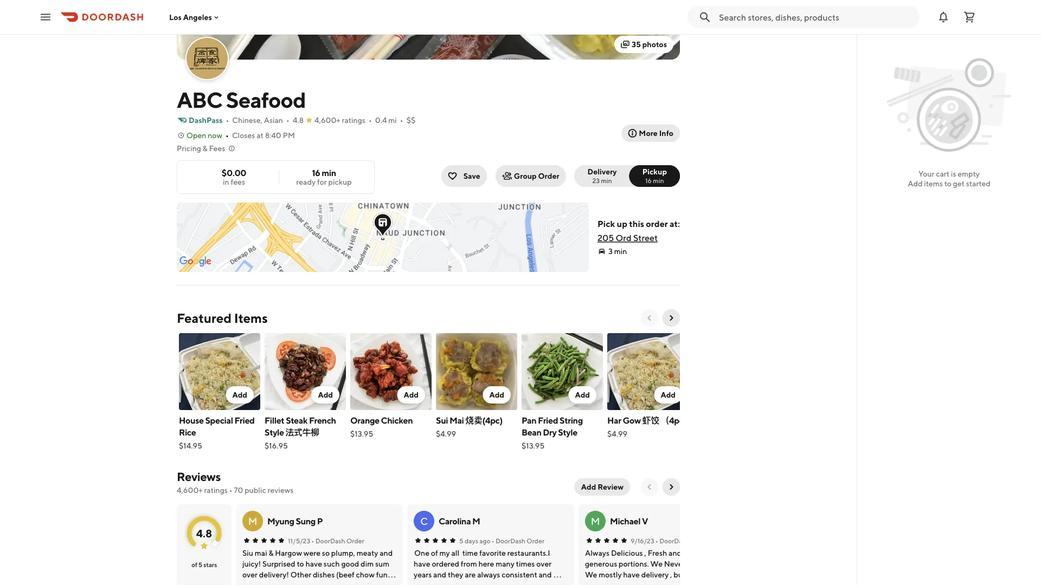 Task type: locate. For each thing, give the bounding box(es) containing it.
• doordash order for michael v
[[656, 538, 709, 545]]

• right now
[[226, 131, 229, 140]]

add left review
[[582, 483, 596, 492]]

$13.95
[[351, 430, 373, 439], [522, 442, 545, 451]]

•
[[226, 116, 229, 125], [286, 116, 290, 125], [369, 116, 372, 125], [400, 116, 404, 125], [226, 131, 229, 140], [229, 486, 233, 495], [312, 538, 314, 545], [492, 538, 495, 545], [656, 538, 659, 545]]

ready
[[296, 178, 316, 187]]

delivery
[[588, 167, 617, 176]]

0 horizontal spatial doordash
[[316, 538, 345, 545]]

• doordash order for carolina m
[[492, 538, 545, 545]]

add for house special fried rice
[[232, 391, 247, 400]]

m left michael
[[591, 516, 600, 528]]

pm
[[283, 131, 295, 140]]

2 add button from the left
[[312, 387, 340, 404]]

add up special
[[232, 391, 247, 400]]

0 horizontal spatial • doordash order
[[312, 538, 365, 545]]

• doordash order
[[312, 538, 365, 545], [492, 538, 545, 545], [656, 538, 709, 545]]

• right asian
[[286, 116, 290, 125]]

photos
[[643, 40, 667, 49]]

16 left pickup
[[312, 168, 320, 178]]

1 vertical spatial 4,600+
[[177, 486, 203, 495]]

0 vertical spatial 5
[[460, 538, 464, 545]]

add up string in the right bottom of the page
[[575, 391, 590, 400]]

5 add button from the left
[[569, 387, 597, 404]]

add button up chicken
[[397, 387, 425, 404]]

6 add button from the left
[[655, 387, 683, 404]]

add button up string in the right bottom of the page
[[569, 387, 597, 404]]

0 horizontal spatial $4.99
[[436, 430, 456, 439]]

add
[[908, 179, 923, 188], [232, 391, 247, 400], [318, 391, 333, 400], [404, 391, 419, 400], [490, 391, 505, 400], [575, 391, 590, 400], [661, 391, 676, 400], [582, 483, 596, 492]]

ratings inside reviews 4,600+ ratings • 70 public reviews
[[204, 486, 228, 495]]

next button of carousel image
[[667, 314, 676, 323]]

3 • doordash order from the left
[[656, 538, 709, 545]]

1 fried from the left
[[235, 416, 255, 426]]

add review
[[582, 483, 624, 492]]

fried right special
[[235, 416, 255, 426]]

add up （4pc)
[[661, 391, 676, 400]]

1 horizontal spatial $4.99
[[608, 430, 628, 439]]

• closes at 8:40 pm
[[226, 131, 295, 140]]

fees
[[231, 178, 245, 187]]

0 vertical spatial $13.95
[[351, 430, 373, 439]]

add up chicken
[[404, 391, 419, 400]]

0.4
[[375, 116, 387, 125]]

法式牛柳
[[286, 428, 319, 438]]

• left 70
[[229, 486, 233, 495]]

add button up special
[[226, 387, 254, 404]]

0 horizontal spatial 4.8
[[196, 528, 212, 540]]

None radio
[[575, 165, 637, 187]]

add button for fillet steak french style 法式牛柳
[[312, 387, 340, 404]]

save
[[464, 172, 481, 181]]

add up french
[[318, 391, 333, 400]]

chinese, asian
[[232, 116, 283, 125]]

0 horizontal spatial 16
[[312, 168, 320, 178]]

v
[[642, 517, 648, 527]]

$4.99 inside 'har gow 虾饺 （4pc) $4.99'
[[608, 430, 628, 439]]

pricing & fees button
[[177, 143, 236, 154]]

0 horizontal spatial $13.95
[[351, 430, 373, 439]]

min right 3
[[615, 247, 627, 256]]

map region
[[150, 76, 705, 354]]

0 horizontal spatial 5
[[199, 562, 202, 569]]

1 horizontal spatial $13.95
[[522, 442, 545, 451]]

add down the your
[[908, 179, 923, 188]]

1 doordash from the left
[[316, 538, 345, 545]]

group order
[[514, 172, 560, 181]]

m for michael v
[[591, 516, 600, 528]]

orange
[[351, 416, 380, 426]]

• doordash order for myung sung p
[[312, 538, 365, 545]]

your cart is empty add items to get started
[[908, 170, 991, 188]]

1 horizontal spatial • doordash order
[[492, 538, 545, 545]]

fried inside house special fried rice $14.95
[[235, 416, 255, 426]]

4,600+ down 'reviews'
[[177, 486, 203, 495]]

m left the myung
[[248, 516, 257, 528]]

1 vertical spatial ratings
[[204, 486, 228, 495]]

min right the ready
[[322, 168, 336, 178]]

• right ago
[[492, 538, 495, 545]]

0 horizontal spatial style
[[265, 428, 284, 438]]

add button up french
[[312, 387, 340, 404]]

add button for sui mai 烧卖(4pc)
[[483, 387, 511, 404]]

fried
[[235, 416, 255, 426], [538, 416, 558, 426]]

5 days ago
[[460, 538, 491, 545]]

4,600+ ratings •
[[315, 116, 372, 125]]

16 down pickup
[[646, 177, 652, 184]]

0 vertical spatial 4,600+
[[315, 116, 341, 125]]

doordash
[[316, 538, 345, 545], [496, 538, 526, 545], [660, 538, 690, 545]]

1 horizontal spatial style
[[558, 428, 578, 438]]

order methods option group
[[575, 165, 680, 187]]

har gow 虾饺 （4pc) image
[[608, 334, 689, 411]]

this
[[630, 219, 645, 229]]

min down pickup
[[653, 177, 664, 184]]

order for myung sung p
[[347, 538, 365, 545]]

order for carolina m
[[527, 538, 545, 545]]

previous image
[[646, 483, 654, 492]]

1 horizontal spatial 4.8
[[293, 116, 304, 125]]

add button up （4pc)
[[655, 387, 683, 404]]

order
[[646, 219, 668, 229]]

5
[[460, 538, 464, 545], [199, 562, 202, 569]]

1 vertical spatial $13.95
[[522, 442, 545, 451]]

1 • doordash order from the left
[[312, 538, 365, 545]]

0 horizontal spatial 4,600+
[[177, 486, 203, 495]]

$13.95 down bean
[[522, 442, 545, 451]]

items
[[234, 311, 268, 326]]

1 add button from the left
[[226, 387, 254, 404]]

carolina
[[439, 517, 471, 527]]

16 inside 16 min ready for pickup
[[312, 168, 320, 178]]

m
[[248, 516, 257, 528], [591, 516, 600, 528], [473, 517, 480, 527]]

doordash for michael v
[[660, 538, 690, 545]]

0 horizontal spatial m
[[248, 516, 257, 528]]

$13.95 down 'orange'
[[351, 430, 373, 439]]

style inside 'pan fried string bean dry style $13.95'
[[558, 428, 578, 438]]

1 horizontal spatial fried
[[538, 416, 558, 426]]

2 horizontal spatial • doordash order
[[656, 538, 709, 545]]

asian
[[264, 116, 283, 125]]

pickup 16 min
[[643, 167, 667, 184]]

pickup
[[643, 167, 667, 176]]

sui mai 烧卖(4pc) image
[[436, 334, 518, 411]]

add inside your cart is empty add items to get started
[[908, 179, 923, 188]]

add button
[[226, 387, 254, 404], [312, 387, 340, 404], [397, 387, 425, 404], [483, 387, 511, 404], [569, 387, 597, 404], [655, 387, 683, 404]]

order
[[539, 172, 560, 181], [347, 538, 365, 545], [527, 538, 545, 545], [691, 538, 709, 545]]

1 $4.99 from the left
[[436, 430, 456, 439]]

pick
[[598, 219, 615, 229]]

$13.95 inside 'pan fried string bean dry style $13.95'
[[522, 442, 545, 451]]

4.8 up of 5 stars at the bottom left
[[196, 528, 212, 540]]

0 horizontal spatial fried
[[235, 416, 255, 426]]

sui
[[436, 416, 448, 426]]

2 style from the left
[[558, 428, 578, 438]]

0 horizontal spatial ratings
[[204, 486, 228, 495]]

doordash right ago
[[496, 538, 526, 545]]

fees
[[209, 144, 225, 153]]

$4.99 down "har"
[[608, 430, 628, 439]]

abc seafood
[[177, 87, 306, 113]]

2 horizontal spatial doordash
[[660, 538, 690, 545]]

• doordash order right '9/16/23'
[[656, 538, 709, 545]]

style down fillet
[[265, 428, 284, 438]]

5 right of at the bottom of the page
[[199, 562, 202, 569]]

1 style from the left
[[265, 428, 284, 438]]

1 horizontal spatial ratings
[[342, 116, 366, 125]]

angeles
[[183, 13, 212, 22]]

order for michael v
[[691, 538, 709, 545]]

2 fried from the left
[[538, 416, 558, 426]]

add button up 烧卖(4pc)
[[483, 387, 511, 404]]

add for pan fried string bean dry style
[[575, 391, 590, 400]]

• left chinese,
[[226, 116, 229, 125]]

$4.99 down sui
[[436, 430, 456, 439]]

doordash down p
[[316, 538, 345, 545]]

• right 11/5/23
[[312, 538, 314, 545]]

2 • doordash order from the left
[[492, 538, 545, 545]]

empty
[[958, 170, 980, 179]]

house special fried rice $14.95
[[179, 416, 255, 451]]

4,600+
[[315, 116, 341, 125], [177, 486, 203, 495]]

style down string in the right bottom of the page
[[558, 428, 578, 438]]

1 horizontal spatial doordash
[[496, 538, 526, 545]]

at
[[257, 131, 264, 140]]

1 horizontal spatial 5
[[460, 538, 464, 545]]

stars
[[204, 562, 217, 569]]

• right '9/16/23'
[[656, 538, 659, 545]]

1 horizontal spatial 16
[[646, 177, 652, 184]]

min
[[322, 168, 336, 178], [601, 177, 612, 184], [653, 177, 664, 184], [615, 247, 627, 256]]

$4.99
[[436, 430, 456, 439], [608, 430, 628, 439]]

ratings left 0.4
[[342, 116, 366, 125]]

0 items, open order cart image
[[964, 11, 977, 24]]

los
[[169, 13, 182, 22]]

doordash right '9/16/23'
[[660, 538, 690, 545]]

add up 烧卖(4pc)
[[490, 391, 505, 400]]

fried up dry
[[538, 416, 558, 426]]

style
[[265, 428, 284, 438], [558, 428, 578, 438]]

None radio
[[630, 165, 680, 187]]

add review button
[[575, 479, 630, 496]]

4.8
[[293, 116, 304, 125], [196, 528, 212, 540]]

ratings down 'reviews'
[[204, 486, 228, 495]]

3 add button from the left
[[397, 387, 425, 404]]

4.8 up pm
[[293, 116, 304, 125]]

3 doordash from the left
[[660, 538, 690, 545]]

pick up this order at: 205 ord street
[[598, 219, 680, 243]]

seafood
[[226, 87, 306, 113]]

2 horizontal spatial m
[[591, 516, 600, 528]]

up
[[617, 219, 628, 229]]

4 add button from the left
[[483, 387, 511, 404]]

open
[[187, 131, 206, 140]]

min down delivery
[[601, 177, 612, 184]]

min inside 16 min ready for pickup
[[322, 168, 336, 178]]

save button
[[442, 165, 487, 187]]

your
[[919, 170, 935, 179]]

los angeles
[[169, 13, 212, 22]]

m up 5 days ago
[[473, 517, 480, 527]]

• doordash order down p
[[312, 538, 365, 545]]

add button for har gow 虾饺 （4pc)
[[655, 387, 683, 404]]

style inside fillet steak french style 法式牛柳 $16.95
[[265, 428, 284, 438]]

add for orange chicken
[[404, 391, 419, 400]]

• doordash order right ago
[[492, 538, 545, 545]]

reviews 4,600+ ratings • 70 public reviews
[[177, 470, 294, 495]]

featured items heading
[[177, 310, 268, 327]]

michael
[[610, 517, 641, 527]]

sung
[[296, 517, 316, 527]]

ratings
[[342, 116, 366, 125], [204, 486, 228, 495]]

2 doordash from the left
[[496, 538, 526, 545]]

5 left days
[[460, 538, 464, 545]]

more info button
[[622, 125, 680, 142]]

orange chicken $13.95
[[351, 416, 413, 439]]

4,600+ left 0.4
[[315, 116, 341, 125]]

2 $4.99 from the left
[[608, 430, 628, 439]]

group
[[514, 172, 537, 181]]

• inside reviews 4,600+ ratings • 70 public reviews
[[229, 486, 233, 495]]

chicken
[[381, 416, 413, 426]]

ago
[[480, 538, 491, 545]]



Task type: vqa. For each thing, say whether or not it's contained in the screenshot.
The Incredible Cheesecake Company
no



Task type: describe. For each thing, give the bounding box(es) containing it.
dashpass •
[[189, 116, 229, 125]]

• left 0.4
[[369, 116, 372, 125]]

0 vertical spatial 4.8
[[293, 116, 304, 125]]

michael v
[[610, 517, 648, 527]]

info
[[660, 129, 674, 138]]

abc seafood image
[[187, 38, 228, 79]]

of
[[192, 562, 197, 569]]

3 min
[[609, 247, 627, 256]]

open menu image
[[39, 11, 52, 24]]

add for fillet steak french style 法式牛柳
[[318, 391, 333, 400]]

min inside delivery 23 min
[[601, 177, 612, 184]]

doordash for myung sung p
[[316, 538, 345, 545]]

reviews
[[268, 486, 294, 495]]

205 ord street link
[[598, 233, 658, 243]]

har
[[608, 416, 622, 426]]

featured
[[177, 311, 232, 326]]

orange chicken image
[[351, 334, 432, 411]]

cart
[[937, 170, 950, 179]]

order inside button
[[539, 172, 560, 181]]

m for myung sung p
[[248, 516, 257, 528]]

0.4 mi • $$
[[375, 116, 416, 125]]

1 vertical spatial 5
[[199, 562, 202, 569]]

&
[[203, 144, 208, 153]]

16 inside "pickup 16 min"
[[646, 177, 652, 184]]

• right mi
[[400, 116, 404, 125]]

group order button
[[496, 165, 566, 187]]

$$
[[407, 116, 416, 125]]

mai
[[450, 416, 464, 426]]

none radio containing pickup
[[630, 165, 680, 187]]

special
[[205, 416, 233, 426]]

at:
[[670, 219, 680, 229]]

closes
[[232, 131, 255, 140]]

70
[[234, 486, 243, 495]]

4,600+ inside reviews 4,600+ ratings • 70 public reviews
[[177, 486, 203, 495]]

none radio containing delivery
[[575, 165, 637, 187]]

pickup
[[329, 178, 352, 187]]

reviews link
[[177, 470, 221, 485]]

bean
[[522, 428, 542, 438]]

0 vertical spatial ratings
[[342, 116, 366, 125]]

now
[[208, 131, 223, 140]]

$16.95
[[265, 442, 288, 451]]

house special fried rice image
[[179, 334, 260, 411]]

gow
[[623, 416, 641, 426]]

fillet steak french style 法式牛柳 $16.95
[[265, 416, 336, 451]]

add button for orange chicken
[[397, 387, 425, 404]]

35 photos button
[[615, 36, 674, 53]]

fillet steak french style 法式牛柳 image
[[265, 334, 346, 411]]

35 photos
[[632, 40, 667, 49]]

add button for house special fried rice
[[226, 387, 254, 404]]

fillet
[[265, 416, 285, 426]]

c
[[421, 516, 428, 528]]

1 horizontal spatial 4,600+
[[315, 116, 341, 125]]

to
[[945, 179, 952, 188]]

carolina m
[[439, 517, 480, 527]]

$0.00
[[222, 168, 246, 178]]

myung
[[267, 517, 294, 527]]

（4pc)
[[661, 416, 687, 426]]

public
[[245, 486, 266, 495]]

$0.00 in fees
[[222, 168, 246, 187]]

get
[[954, 179, 965, 188]]

add inside add review button
[[582, 483, 596, 492]]

is
[[952, 170, 957, 179]]

add for har gow 虾饺 （4pc)
[[661, 391, 676, 400]]

min inside "pickup 16 min"
[[653, 177, 664, 184]]

1 horizontal spatial m
[[473, 517, 480, 527]]

powered by google image
[[180, 257, 212, 267]]

35
[[632, 40, 641, 49]]

ord
[[616, 233, 632, 243]]

previous button of carousel image
[[646, 314, 654, 323]]

string
[[560, 416, 583, 426]]

mi
[[389, 116, 397, 125]]

16 min ready for pickup
[[296, 168, 352, 187]]

$13.95 inside 'orange chicken $13.95'
[[351, 430, 373, 439]]

23
[[593, 177, 600, 184]]

pan
[[522, 416, 537, 426]]

烧卖(4pc)
[[466, 416, 503, 426]]

Store search: begin typing to search for stores available on DoorDash text field
[[719, 11, 914, 23]]

pan fried string bean dry style $13.95
[[522, 416, 583, 451]]

add for sui mai 烧卖(4pc)
[[490, 391, 505, 400]]

for
[[317, 178, 327, 187]]

open now
[[187, 131, 223, 140]]

started
[[967, 179, 991, 188]]

1 vertical spatial 4.8
[[196, 528, 212, 540]]

los angeles button
[[169, 13, 221, 22]]

虾饺
[[643, 416, 660, 426]]

more
[[639, 129, 658, 138]]

street
[[634, 233, 658, 243]]

featured items
[[177, 311, 268, 326]]

$14.95
[[179, 442, 202, 451]]

items
[[925, 179, 943, 188]]

pricing
[[177, 144, 201, 153]]

delivery 23 min
[[588, 167, 617, 184]]

pricing & fees
[[177, 144, 225, 153]]

har gow 虾饺 （4pc) $4.99
[[608, 416, 687, 439]]

reviews
[[177, 470, 221, 485]]

pan fried string bean dry style image
[[522, 334, 603, 411]]

abc
[[177, 87, 222, 113]]

more info
[[639, 129, 674, 138]]

$4.99 inside sui mai 烧卖(4pc) $4.99
[[436, 430, 456, 439]]

dashpass
[[189, 116, 223, 125]]

fried inside 'pan fried string bean dry style $13.95'
[[538, 416, 558, 426]]

house
[[179, 416, 204, 426]]

doordash for carolina m
[[496, 538, 526, 545]]

dry
[[543, 428, 557, 438]]

9/16/23
[[631, 538, 655, 545]]

add button for pan fried string bean dry style
[[569, 387, 597, 404]]

next image
[[667, 483, 676, 492]]

in
[[223, 178, 229, 187]]

notification bell image
[[938, 11, 951, 24]]



